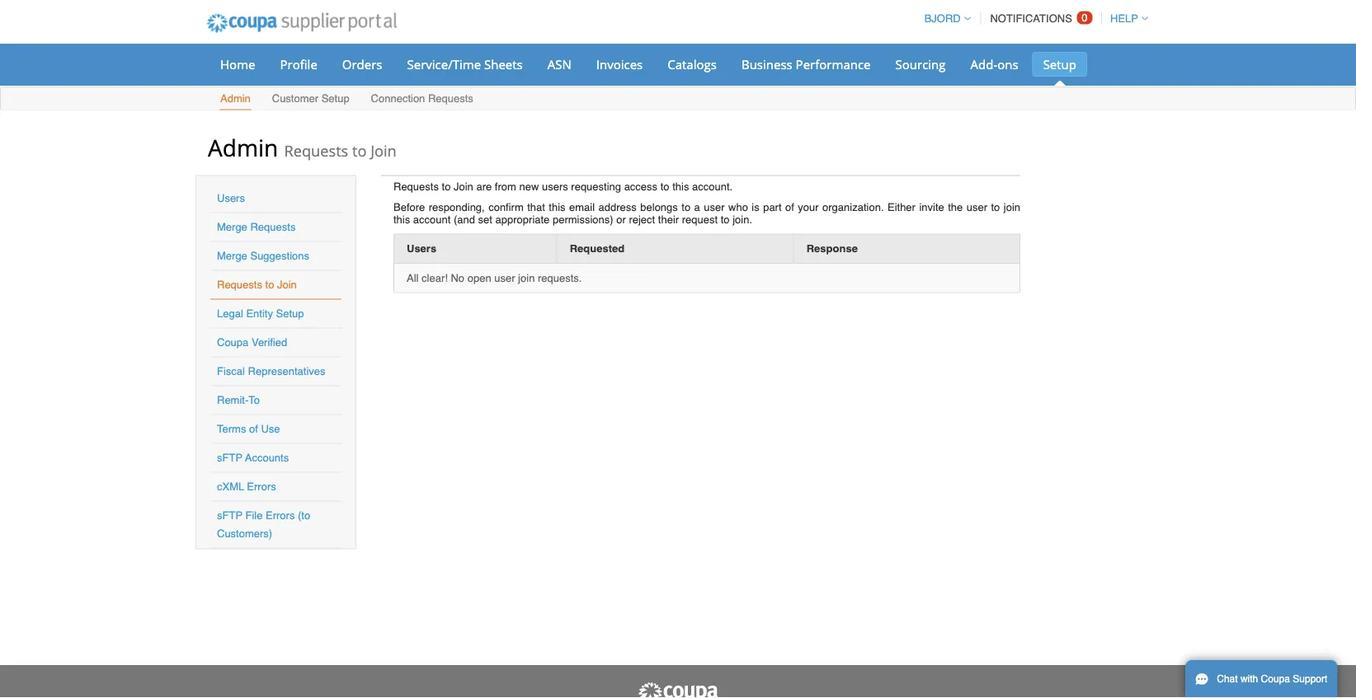 Task type: describe. For each thing, give the bounding box(es) containing it.
all clear! no open user join requests.
[[407, 272, 582, 284]]

0 horizontal spatial of
[[249, 423, 258, 436]]

sftp for sftp file errors (to customers)
[[217, 510, 242, 522]]

from
[[495, 180, 516, 193]]

catalogs
[[668, 56, 717, 73]]

all
[[407, 272, 419, 284]]

0 horizontal spatial user
[[494, 272, 515, 284]]

coupa inside button
[[1261, 674, 1290, 686]]

navigation containing notifications 0
[[917, 2, 1148, 35]]

terms
[[217, 423, 246, 436]]

add-
[[971, 56, 998, 73]]

verified
[[252, 337, 287, 349]]

cxml
[[217, 481, 244, 493]]

terms of use
[[217, 423, 280, 436]]

help link
[[1103, 12, 1148, 25]]

business
[[742, 56, 793, 73]]

merge suggestions
[[217, 250, 309, 262]]

merge for merge requests
[[217, 221, 247, 233]]

join for requests to join are from new users requesting access to this account. before responding, confirm that this email address belongs to a user who is part of your organization. either invite the user to join this account (and set appropriate permissions) or reject their request to join.
[[454, 180, 473, 193]]

address
[[599, 201, 637, 213]]

2 horizontal spatial this
[[672, 180, 689, 193]]

entity
[[246, 308, 273, 320]]

with
[[1241, 674, 1258, 686]]

to inside the admin requests to join
[[352, 140, 367, 161]]

sftp file errors (to customers) link
[[217, 510, 310, 540]]

users link
[[217, 192, 245, 205]]

join for requests to join
[[277, 279, 297, 291]]

account.
[[692, 180, 733, 193]]

connection requests link
[[370, 89, 474, 110]]

asn link
[[537, 52, 582, 77]]

merge requests link
[[217, 221, 296, 233]]

ons
[[998, 56, 1019, 73]]

use
[[261, 423, 280, 436]]

customers)
[[217, 528, 272, 540]]

2 horizontal spatial user
[[967, 201, 987, 213]]

sourcing link
[[885, 52, 957, 77]]

orders link
[[331, 52, 393, 77]]

performance
[[796, 56, 871, 73]]

coupa verified link
[[217, 337, 287, 349]]

to
[[249, 394, 260, 407]]

add-ons
[[971, 56, 1019, 73]]

0 horizontal spatial coupa supplier portal image
[[196, 2, 408, 44]]

bjord
[[925, 12, 961, 25]]

file
[[245, 510, 263, 522]]

their
[[658, 213, 679, 226]]

bjord link
[[917, 12, 971, 25]]

0 vertical spatial users
[[217, 192, 245, 205]]

home link
[[210, 52, 266, 77]]

invite
[[919, 201, 944, 213]]

either
[[888, 201, 916, 213]]

connection
[[371, 92, 425, 105]]

requesting
[[571, 180, 621, 193]]

fiscal
[[217, 365, 245, 378]]

requests to join are from new users requesting access to this account. before responding, confirm that this email address belongs to a user who is part of your organization. either invite the user to join this account (and set appropriate permissions) or reject their request to join.
[[394, 180, 1020, 226]]

asn
[[548, 56, 572, 73]]

users
[[542, 180, 568, 193]]

chat
[[1217, 674, 1238, 686]]

0 horizontal spatial coupa
[[217, 337, 249, 349]]

set
[[478, 213, 492, 226]]

1 horizontal spatial setup
[[321, 92, 350, 105]]

(to
[[298, 510, 310, 522]]

terms of use link
[[217, 423, 280, 436]]

join inside the admin requests to join
[[371, 140, 397, 161]]

customer setup link
[[271, 89, 350, 110]]

who
[[728, 201, 748, 213]]

join inside requests to join are from new users requesting access to this account. before responding, confirm that this email address belongs to a user who is part of your organization. either invite the user to join this account (and set appropriate permissions) or reject their request to join.
[[1004, 201, 1020, 213]]

cxml errors link
[[217, 481, 276, 493]]

admin for admin
[[220, 92, 251, 105]]

clear!
[[422, 272, 448, 284]]

0 horizontal spatial this
[[394, 213, 410, 226]]

no
[[451, 272, 465, 284]]

0 vertical spatial errors
[[247, 481, 276, 493]]

notifications
[[990, 12, 1072, 25]]

coupa verified
[[217, 337, 287, 349]]

chat with coupa support
[[1217, 674, 1328, 686]]

sftp file errors (to customers)
[[217, 510, 310, 540]]

merge suggestions link
[[217, 250, 309, 262]]

add-ons link
[[960, 52, 1029, 77]]

fiscal representatives
[[217, 365, 325, 378]]

business performance
[[742, 56, 871, 73]]



Task type: vqa. For each thing, say whether or not it's contained in the screenshot.
Merge to the bottom
yes



Task type: locate. For each thing, give the bounding box(es) containing it.
cxml errors
[[217, 481, 276, 493]]

1 sftp from the top
[[217, 452, 242, 464]]

legal entity setup
[[217, 308, 304, 320]]

notifications 0
[[990, 12, 1088, 25]]

1 horizontal spatial user
[[704, 201, 725, 213]]

setup right 'customer'
[[321, 92, 350, 105]]

0 horizontal spatial join
[[518, 272, 535, 284]]

invoices
[[596, 56, 643, 73]]

representatives
[[248, 365, 325, 378]]

of inside requests to join are from new users requesting access to this account. before responding, confirm that this email address belongs to a user who is part of your organization. either invite the user to join this account (and set appropriate permissions) or reject their request to join.
[[785, 201, 794, 213]]

legal
[[217, 308, 243, 320]]

admin link
[[219, 89, 251, 110]]

merge for merge suggestions
[[217, 250, 247, 262]]

errors left (to
[[266, 510, 295, 522]]

0 vertical spatial merge
[[217, 221, 247, 233]]

0 vertical spatial coupa supplier portal image
[[196, 2, 408, 44]]

sftp accounts
[[217, 452, 289, 464]]

is
[[752, 201, 760, 213]]

a
[[694, 201, 700, 213]]

requests
[[428, 92, 473, 105], [284, 140, 348, 161], [394, 180, 439, 193], [250, 221, 296, 233], [217, 279, 262, 291]]

fiscal representatives link
[[217, 365, 325, 378]]

merge down users link
[[217, 221, 247, 233]]

0 vertical spatial sftp
[[217, 452, 242, 464]]

1 horizontal spatial join
[[371, 140, 397, 161]]

admin down admin link
[[208, 132, 278, 163]]

setup down notifications 0
[[1043, 56, 1077, 73]]

2 horizontal spatial join
[[454, 180, 473, 193]]

requests down service/time
[[428, 92, 473, 105]]

1 horizontal spatial users
[[407, 243, 437, 255]]

customer
[[272, 92, 319, 105]]

1 vertical spatial merge
[[217, 250, 247, 262]]

confirm
[[489, 201, 524, 213]]

to
[[352, 140, 367, 161], [442, 180, 451, 193], [661, 180, 670, 193], [682, 201, 691, 213], [991, 201, 1000, 213], [721, 213, 730, 226], [265, 279, 274, 291]]

errors down accounts
[[247, 481, 276, 493]]

join
[[371, 140, 397, 161], [454, 180, 473, 193], [277, 279, 297, 291]]

join down suggestions
[[277, 279, 297, 291]]

profile
[[280, 56, 317, 73]]

support
[[1293, 674, 1328, 686]]

suggestions
[[250, 250, 309, 262]]

0 vertical spatial of
[[785, 201, 794, 213]]

reject
[[629, 213, 655, 226]]

this
[[672, 180, 689, 193], [549, 201, 566, 213], [394, 213, 410, 226]]

of left the use
[[249, 423, 258, 436]]

catalogs link
[[657, 52, 728, 77]]

users
[[217, 192, 245, 205], [407, 243, 437, 255]]

join down connection
[[371, 140, 397, 161]]

requests down customer setup link
[[284, 140, 348, 161]]

that
[[527, 201, 545, 213]]

this down users
[[549, 201, 566, 213]]

users up merge requests link
[[217, 192, 245, 205]]

errors inside sftp file errors (to customers)
[[266, 510, 295, 522]]

remit-to
[[217, 394, 260, 407]]

accounts
[[245, 452, 289, 464]]

user right open
[[494, 272, 515, 284]]

merge down merge requests link
[[217, 250, 247, 262]]

2 vertical spatial setup
[[276, 308, 304, 320]]

0 horizontal spatial users
[[217, 192, 245, 205]]

1 vertical spatial join
[[518, 272, 535, 284]]

your
[[798, 201, 819, 213]]

navigation
[[917, 2, 1148, 35]]

1 vertical spatial join
[[454, 180, 473, 193]]

users up all at the left of the page
[[407, 243, 437, 255]]

coupa supplier portal image
[[196, 2, 408, 44], [637, 682, 719, 699]]

1 horizontal spatial coupa
[[1261, 674, 1290, 686]]

this up "belongs" at the top of the page
[[672, 180, 689, 193]]

are
[[476, 180, 492, 193]]

merge
[[217, 221, 247, 233], [217, 250, 247, 262]]

requests up legal
[[217, 279, 262, 291]]

coupa up fiscal in the left bottom of the page
[[217, 337, 249, 349]]

1 merge from the top
[[217, 221, 247, 233]]

1 vertical spatial of
[[249, 423, 258, 436]]

home
[[220, 56, 255, 73]]

before
[[394, 201, 425, 213]]

requests for connection
[[428, 92, 473, 105]]

join inside requests to join are from new users requesting access to this account. before responding, confirm that this email address belongs to a user who is part of your organization. either invite the user to join this account (and set appropriate permissions) or reject their request to join.
[[454, 180, 473, 193]]

requested
[[570, 243, 625, 255]]

appropriate
[[495, 213, 550, 226]]

1 vertical spatial coupa supplier portal image
[[637, 682, 719, 699]]

help
[[1110, 12, 1138, 25]]

response
[[807, 243, 858, 255]]

of
[[785, 201, 794, 213], [249, 423, 258, 436]]

0 vertical spatial setup
[[1043, 56, 1077, 73]]

request
[[682, 213, 718, 226]]

customer setup
[[272, 92, 350, 105]]

errors
[[247, 481, 276, 493], [266, 510, 295, 522]]

remit-
[[217, 394, 249, 407]]

sftp inside sftp file errors (to customers)
[[217, 510, 242, 522]]

1 horizontal spatial join
[[1004, 201, 1020, 213]]

orders
[[342, 56, 382, 73]]

invoices link
[[586, 52, 654, 77]]

sourcing
[[896, 56, 946, 73]]

account
[[413, 213, 451, 226]]

business performance link
[[731, 52, 881, 77]]

this left the account
[[394, 213, 410, 226]]

1 horizontal spatial of
[[785, 201, 794, 213]]

belongs
[[640, 201, 678, 213]]

requests up suggestions
[[250, 221, 296, 233]]

service/time sheets link
[[396, 52, 534, 77]]

new
[[519, 180, 539, 193]]

email
[[569, 201, 595, 213]]

chat with coupa support button
[[1185, 661, 1338, 699]]

1 vertical spatial errors
[[266, 510, 295, 522]]

join right the at the right
[[1004, 201, 1020, 213]]

admin requests to join
[[208, 132, 397, 163]]

open
[[468, 272, 491, 284]]

legal entity setup link
[[217, 308, 304, 320]]

service/time sheets
[[407, 56, 523, 73]]

2 horizontal spatial setup
[[1043, 56, 1077, 73]]

1 vertical spatial coupa
[[1261, 674, 1290, 686]]

0 vertical spatial admin
[[220, 92, 251, 105]]

1 vertical spatial sftp
[[217, 510, 242, 522]]

1 vertical spatial users
[[407, 243, 437, 255]]

sftp for sftp accounts
[[217, 452, 242, 464]]

1 horizontal spatial this
[[549, 201, 566, 213]]

1 horizontal spatial coupa supplier portal image
[[637, 682, 719, 699]]

0
[[1082, 12, 1088, 24]]

setup link
[[1033, 52, 1087, 77]]

setup right the "entity"
[[276, 308, 304, 320]]

join left are
[[454, 180, 473, 193]]

0 vertical spatial join
[[1004, 201, 1020, 213]]

sftp up customers)
[[217, 510, 242, 522]]

0 vertical spatial join
[[371, 140, 397, 161]]

setup inside 'link'
[[1043, 56, 1077, 73]]

user right the at the right
[[967, 201, 987, 213]]

permissions)
[[553, 213, 613, 226]]

user right a
[[704, 201, 725, 213]]

0 horizontal spatial join
[[277, 279, 297, 291]]

requests for merge
[[250, 221, 296, 233]]

2 vertical spatial join
[[277, 279, 297, 291]]

requests up before
[[394, 180, 439, 193]]

requests.
[[538, 272, 582, 284]]

join left requests.
[[518, 272, 535, 284]]

0 vertical spatial coupa
[[217, 337, 249, 349]]

requests inside the admin requests to join
[[284, 140, 348, 161]]

coupa right with
[[1261, 674, 1290, 686]]

merge requests
[[217, 221, 296, 233]]

2 merge from the top
[[217, 250, 247, 262]]

admin down home link
[[220, 92, 251, 105]]

connection requests
[[371, 92, 473, 105]]

1 vertical spatial setup
[[321, 92, 350, 105]]

(and
[[454, 213, 475, 226]]

responding,
[[429, 201, 485, 213]]

admin for admin requests to join
[[208, 132, 278, 163]]

requests for admin
[[284, 140, 348, 161]]

join.
[[733, 213, 752, 226]]

1 vertical spatial admin
[[208, 132, 278, 163]]

organization.
[[823, 201, 884, 213]]

sftp up the cxml
[[217, 452, 242, 464]]

0 horizontal spatial setup
[[276, 308, 304, 320]]

requests inside requests to join are from new users requesting access to this account. before responding, confirm that this email address belongs to a user who is part of your organization. either invite the user to join this account (and set appropriate permissions) or reject their request to join.
[[394, 180, 439, 193]]

remit-to link
[[217, 394, 260, 407]]

part
[[763, 201, 782, 213]]

2 sftp from the top
[[217, 510, 242, 522]]

or
[[616, 213, 626, 226]]

of right 'part'
[[785, 201, 794, 213]]

requests to join link
[[217, 279, 297, 291]]



